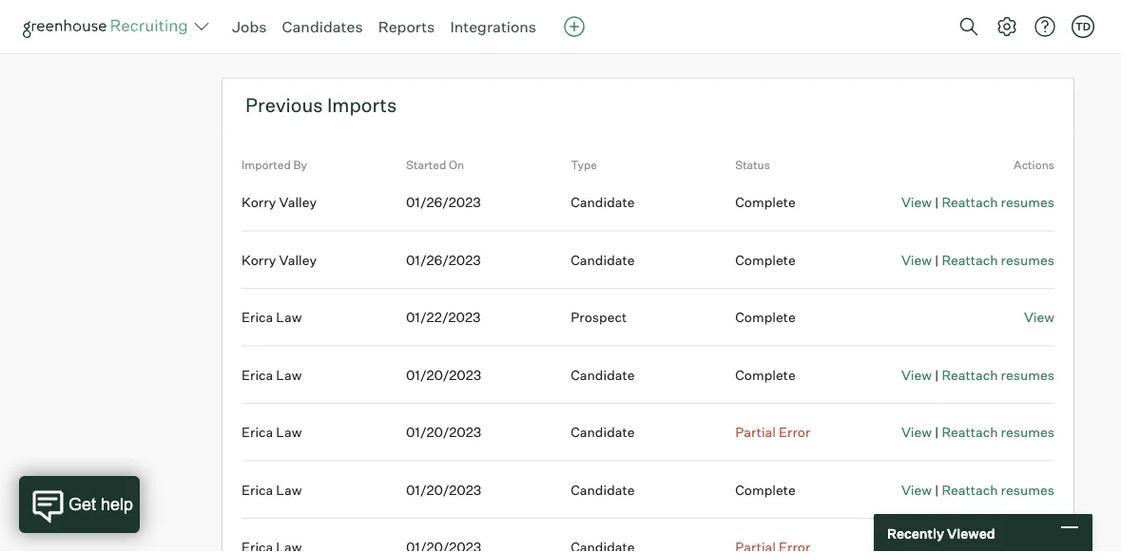 Task type: vqa. For each thing, say whether or not it's contained in the screenshot.


Task type: locate. For each thing, give the bounding box(es) containing it.
3 | from the top
[[936, 367, 940, 384]]

2 view | reattach resumes from the top
[[902, 252, 1055, 269]]

01/20/2023
[[406, 367, 482, 384], [406, 425, 482, 441], [406, 482, 482, 499]]

5 reattach resumes link from the top
[[943, 482, 1055, 499]]

td button
[[1072, 15, 1095, 38]]

4 complete from the top
[[736, 367, 796, 384]]

greenhouse recruiting image
[[23, 15, 194, 38]]

resumes for fifth reattach resumes link from the top of the page
[[1002, 482, 1055, 499]]

korry for 1st reattach resumes link from the top
[[242, 194, 276, 211]]

1 vertical spatial prospect
[[571, 309, 627, 326]]

2 korry from the top
[[242, 252, 276, 269]]

by
[[294, 158, 307, 172]]

2 erica from the top
[[242, 367, 273, 384]]

01/26/2023 down started on
[[406, 194, 481, 211]]

resumes for 1st reattach resumes link from the top
[[1002, 194, 1055, 211]]

imported
[[242, 158, 291, 172]]

| for 4th reattach resumes link
[[936, 425, 940, 441]]

erica law
[[242, 309, 302, 326], [242, 367, 302, 384], [242, 425, 302, 441], [242, 482, 302, 499]]

begin prospect import button
[[868, 0, 1052, 29]]

5 | from the top
[[936, 482, 940, 499]]

complete
[[736, 194, 796, 211], [736, 252, 796, 269], [736, 309, 796, 326], [736, 367, 796, 384], [736, 482, 796, 499]]

3 reattach from the top
[[943, 367, 999, 384]]

jobs
[[232, 17, 267, 36]]

01/26/2023
[[406, 194, 481, 211], [406, 252, 481, 269]]

view
[[902, 194, 933, 211], [902, 252, 933, 269], [1025, 309, 1055, 326], [902, 367, 933, 384], [902, 425, 933, 441], [902, 482, 933, 499]]

01/22/2023
[[406, 309, 481, 326]]

| for fifth reattach resumes link from the top of the page
[[936, 482, 940, 499]]

2 | from the top
[[936, 252, 940, 269]]

1 korry from the top
[[242, 194, 276, 211]]

resumes
[[1002, 194, 1055, 211], [1002, 252, 1055, 269], [1002, 367, 1055, 384], [1002, 425, 1055, 441], [1002, 482, 1055, 499]]

0 vertical spatial 01/20/2023
[[406, 367, 482, 384]]

2 resumes from the top
[[1002, 252, 1055, 269]]

2 law from the top
[[276, 367, 302, 384]]

5 candidate from the top
[[571, 482, 635, 499]]

1 vertical spatial korry valley
[[242, 252, 317, 269]]

valley
[[279, 194, 317, 211], [279, 252, 317, 269]]

previous
[[246, 93, 323, 117]]

1 01/26/2023 from the top
[[406, 194, 481, 211]]

actions
[[1015, 158, 1055, 172]]

integrations
[[450, 17, 537, 36]]

| for 4th reattach resumes link from the bottom of the page
[[936, 252, 940, 269]]

|
[[936, 194, 940, 211], [936, 252, 940, 269], [936, 367, 940, 384], [936, 425, 940, 441], [936, 482, 940, 499]]

0 vertical spatial valley
[[279, 194, 317, 211]]

1 vertical spatial korry
[[242, 252, 276, 269]]

2 reattach from the top
[[943, 252, 999, 269]]

0 vertical spatial korry valley
[[242, 194, 317, 211]]

korry valley
[[242, 194, 317, 211], [242, 252, 317, 269]]

korry
[[242, 194, 276, 211], [242, 252, 276, 269]]

candidates
[[282, 17, 363, 36]]

begin prospect import
[[890, 4, 1030, 20]]

| for 3rd reattach resumes link from the top
[[936, 367, 940, 384]]

1 erica from the top
[[242, 309, 273, 326]]

import
[[988, 4, 1030, 20]]

begin
[[890, 4, 926, 20]]

1 resumes from the top
[[1002, 194, 1055, 211]]

0 vertical spatial 01/26/2023
[[406, 194, 481, 211]]

complete for 4th reattach resumes link from the bottom of the page
[[736, 252, 796, 269]]

1 | from the top
[[936, 194, 940, 211]]

2 erica law from the top
[[242, 367, 302, 384]]

3 view | reattach resumes from the top
[[902, 367, 1055, 384]]

td button
[[1069, 11, 1099, 42]]

1 vertical spatial 01/20/2023
[[406, 425, 482, 441]]

law
[[276, 309, 302, 326], [276, 367, 302, 384], [276, 425, 302, 441], [276, 482, 302, 499]]

1 vertical spatial valley
[[279, 252, 317, 269]]

3 law from the top
[[276, 425, 302, 441]]

4 | from the top
[[936, 425, 940, 441]]

jobs link
[[232, 17, 267, 36]]

view link
[[902, 194, 933, 211], [902, 252, 933, 269], [1025, 309, 1055, 326], [902, 367, 933, 384], [902, 425, 933, 441], [902, 482, 933, 499]]

candidate
[[571, 194, 635, 211], [571, 252, 635, 269], [571, 367, 635, 384], [571, 425, 635, 441], [571, 482, 635, 499]]

1 reattach from the top
[[943, 194, 999, 211]]

on
[[449, 158, 465, 172]]

3 candidate from the top
[[571, 367, 635, 384]]

view | reattach resumes
[[902, 194, 1055, 211], [902, 252, 1055, 269], [902, 367, 1055, 384], [902, 425, 1055, 441], [902, 482, 1055, 499]]

01/26/2023 up 01/22/2023
[[406, 252, 481, 269]]

0 vertical spatial prospect
[[929, 4, 985, 20]]

2 valley from the top
[[279, 252, 317, 269]]

reattach resumes link
[[943, 194, 1055, 211], [943, 252, 1055, 269], [943, 367, 1055, 384], [943, 425, 1055, 441], [943, 482, 1055, 499]]

configure image
[[996, 15, 1019, 38]]

5 complete from the top
[[736, 482, 796, 499]]

0 horizontal spatial prospect
[[571, 309, 627, 326]]

4 resumes from the top
[[1002, 425, 1055, 441]]

reports link
[[378, 17, 435, 36]]

0 vertical spatial korry
[[242, 194, 276, 211]]

3 complete from the top
[[736, 309, 796, 326]]

started on
[[406, 158, 465, 172]]

2 complete from the top
[[736, 252, 796, 269]]

erica
[[242, 309, 273, 326], [242, 367, 273, 384], [242, 425, 273, 441], [242, 482, 273, 499]]

5 view | reattach resumes from the top
[[902, 482, 1055, 499]]

1 horizontal spatial prospect
[[929, 4, 985, 20]]

td
[[1076, 20, 1092, 33]]

prospect
[[929, 4, 985, 20], [571, 309, 627, 326]]

2 vertical spatial 01/20/2023
[[406, 482, 482, 499]]

resumes for 3rd reattach resumes link from the top
[[1002, 367, 1055, 384]]

candidates link
[[282, 17, 363, 36]]

1 vertical spatial 01/26/2023
[[406, 252, 481, 269]]

3 resumes from the top
[[1002, 367, 1055, 384]]

3 erica from the top
[[242, 425, 273, 441]]

1 complete from the top
[[736, 194, 796, 211]]

5 resumes from the top
[[1002, 482, 1055, 499]]

reattach
[[943, 194, 999, 211], [943, 252, 999, 269], [943, 367, 999, 384], [943, 425, 999, 441], [943, 482, 999, 499]]



Task type: describe. For each thing, give the bounding box(es) containing it.
5 reattach from the top
[[943, 482, 999, 499]]

imported by
[[242, 158, 307, 172]]

imports
[[327, 93, 397, 117]]

status
[[736, 158, 771, 172]]

reports
[[378, 17, 435, 36]]

4 reattach from the top
[[943, 425, 999, 441]]

| for 1st reattach resumes link from the top
[[936, 194, 940, 211]]

4 reattach resumes link from the top
[[943, 425, 1055, 441]]

2 reattach resumes link from the top
[[943, 252, 1055, 269]]

4 erica from the top
[[242, 482, 273, 499]]

search image
[[958, 15, 981, 38]]

1 01/20/2023 from the top
[[406, 367, 482, 384]]

2 01/20/2023 from the top
[[406, 425, 482, 441]]

resumes for 4th reattach resumes link
[[1002, 425, 1055, 441]]

3 erica law from the top
[[242, 425, 302, 441]]

error
[[779, 425, 811, 441]]

1 reattach resumes link from the top
[[943, 194, 1055, 211]]

4 erica law from the top
[[242, 482, 302, 499]]

partial error
[[736, 425, 811, 441]]

recently viewed
[[888, 526, 996, 542]]

2 01/26/2023 from the top
[[406, 252, 481, 269]]

started
[[406, 158, 447, 172]]

prospect inside button
[[929, 4, 985, 20]]

resumes for 4th reattach resumes link from the bottom of the page
[[1002, 252, 1055, 269]]

1 erica law from the top
[[242, 309, 302, 326]]

4 law from the top
[[276, 482, 302, 499]]

1 law from the top
[[276, 309, 302, 326]]

4 view | reattach resumes from the top
[[902, 425, 1055, 441]]

1 view | reattach resumes from the top
[[902, 194, 1055, 211]]

1 candidate from the top
[[571, 194, 635, 211]]

complete for 1st reattach resumes link from the top
[[736, 194, 796, 211]]

complete for 3rd reattach resumes link from the top
[[736, 367, 796, 384]]

type
[[571, 158, 598, 172]]

viewed
[[948, 526, 996, 542]]

partial
[[736, 425, 777, 441]]

2 candidate from the top
[[571, 252, 635, 269]]

previous imports
[[246, 93, 397, 117]]

integrations link
[[450, 17, 537, 36]]

4 candidate from the top
[[571, 425, 635, 441]]

3 reattach resumes link from the top
[[943, 367, 1055, 384]]

complete for fifth reattach resumes link from the top of the page
[[736, 482, 796, 499]]

1 valley from the top
[[279, 194, 317, 211]]

recently
[[888, 526, 945, 542]]

korry for 4th reattach resumes link from the bottom of the page
[[242, 252, 276, 269]]

1 korry valley from the top
[[242, 194, 317, 211]]

3 01/20/2023 from the top
[[406, 482, 482, 499]]

2 korry valley from the top
[[242, 252, 317, 269]]



